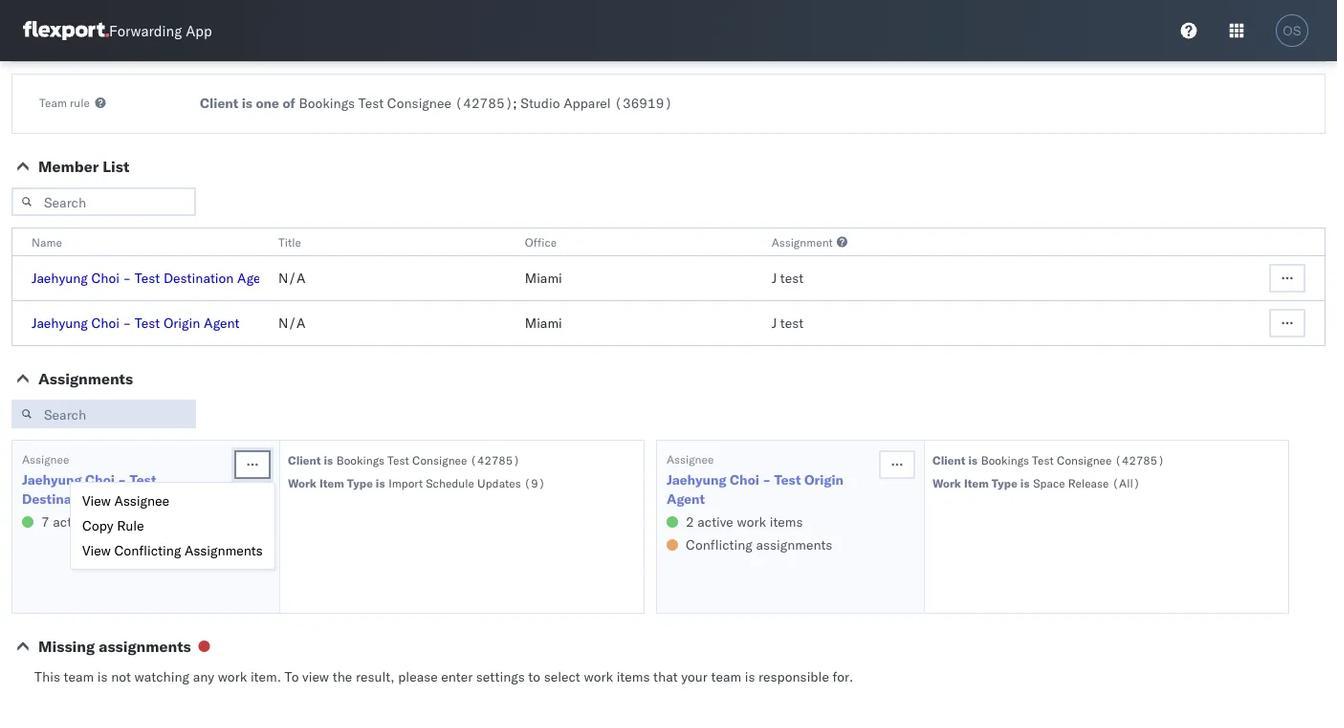 Task type: describe. For each thing, give the bounding box(es) containing it.
bookings for jaehyung choi - test destination agent
[[337, 453, 385, 468]]

work item type is for jaehyung choi - test origin agent
[[933, 476, 1030, 491]]

type for jaehyung choi - test origin agent
[[992, 476, 1018, 491]]

destination inside assignee jaehyung choi - test destination agent
[[22, 491, 97, 508]]

choi inside assignee jaehyung choi - test origin agent
[[730, 472, 760, 489]]

not
[[111, 669, 131, 686]]

1 team from the left
[[64, 669, 94, 686]]

test inside assignee jaehyung choi - test origin agent
[[775, 472, 801, 489]]

0 vertical spatial origin
[[164, 315, 200, 332]]

miami for jaehyung choi - test destination agent
[[525, 270, 563, 287]]

choi up jaehyung choi - test origin agent
[[91, 270, 120, 287]]

assignments for missing assignments
[[99, 637, 191, 657]]

assignment
[[772, 235, 833, 249]]

missing assignments
[[38, 637, 191, 657]]

conflicting assignments
[[686, 537, 833, 554]]

jaehyung choi - test origin agent
[[32, 315, 240, 332]]

0 horizontal spatial assignments
[[38, 369, 133, 389]]

one
[[256, 95, 279, 111]]

item for jaehyung choi - test origin agent
[[965, 476, 989, 491]]

client for jaehyung choi - test origin agent
[[933, 453, 966, 468]]

miami for jaehyung choi - test origin agent
[[525, 315, 563, 332]]

test for jaehyung choi - test destination agent
[[781, 270, 804, 287]]

test up space
[[1033, 453, 1055, 468]]

1 horizontal spatial items
[[617, 669, 650, 686]]

1 view from the top
[[82, 493, 111, 510]]

app
[[186, 22, 212, 40]]

team rule
[[39, 95, 90, 110]]

1 vertical spatial jaehyung choi - test origin agent link
[[667, 471, 878, 509]]

jaehyung choi - test destination agent n/a
[[32, 270, 306, 287]]

agent inside assignee jaehyung choi - test destination agent
[[100, 491, 138, 508]]

release
[[1069, 476, 1110, 491]]

work for jaehyung choi - test origin agent
[[933, 476, 962, 491]]

item for jaehyung choi - test destination agent
[[320, 476, 344, 491]]

missing
[[38, 637, 95, 657]]

agent inside assignee jaehyung choi - test origin agent
[[667, 491, 705, 508]]

(42785) left studio
[[455, 95, 513, 111]]

that
[[654, 669, 678, 686]]

watching
[[135, 669, 190, 686]]

client is bookings test consignee (42785) for jaehyung choi - test destination agent
[[288, 453, 520, 468]]

(all)
[[1113, 476, 1141, 491]]

team
[[39, 95, 67, 110]]

work right select
[[584, 669, 614, 686]]

bookings test consignee (42785) ; studio apparel (36919)
[[299, 95, 673, 111]]

1 vertical spatial jaehyung choi - test destination agent link
[[22, 471, 233, 509]]

0 vertical spatial destination
[[164, 270, 234, 287]]

(9)
[[524, 476, 546, 491]]

j for jaehyung choi - test origin agent
[[772, 315, 777, 332]]

space release (all)
[[1034, 476, 1141, 491]]

assignments inside view assignee copy rule view conflicting assignments
[[185, 543, 263, 559]]

consignee for jaehyung choi - test destination agent
[[412, 453, 467, 468]]

rule
[[70, 95, 90, 110]]

work up conflicting assignments
[[737, 514, 767, 531]]

j for jaehyung choi - test destination agent
[[772, 270, 777, 287]]

result,
[[356, 669, 395, 686]]

this
[[34, 669, 60, 686]]

1 horizontal spatial conflicting
[[686, 537, 753, 554]]

client is one of
[[200, 95, 296, 111]]

;
[[513, 95, 517, 111]]

of
[[283, 95, 296, 111]]

2 active work items
[[686, 514, 803, 531]]

test up import on the left of the page
[[388, 453, 409, 468]]

0 vertical spatial jaehyung choi - test destination agent link
[[32, 270, 273, 287]]

bookings for jaehyung choi - test origin agent
[[982, 453, 1030, 468]]

os
[[1284, 23, 1302, 38]]

import schedule updates (9)
[[389, 476, 546, 491]]

2 n/a from the top
[[278, 315, 306, 332]]

view
[[302, 669, 329, 686]]

assignee for jaehyung choi - test origin agent
[[667, 452, 714, 467]]

2 search text field from the top
[[11, 400, 196, 429]]

origin inside assignee jaehyung choi - test origin agent
[[805, 472, 844, 489]]

work right the any
[[218, 669, 247, 686]]

the
[[333, 669, 352, 686]]

test inside assignee jaehyung choi - test destination agent
[[130, 472, 156, 489]]

assignee inside view assignee copy rule view conflicting assignments
[[114, 493, 170, 510]]

7
[[41, 514, 49, 531]]

work for jaehyung choi - test destination agent
[[288, 476, 317, 491]]

forwarding
[[109, 22, 182, 40]]

choi inside assignee jaehyung choi - test destination agent
[[85, 472, 115, 489]]

this team is not watching any work item. to view the result, please enter settings to select work items that your team is responsible for.
[[34, 669, 854, 686]]

work item type is for jaehyung choi - test destination agent
[[288, 476, 385, 491]]

copy
[[82, 518, 113, 535]]

list
[[103, 157, 130, 176]]

- inside assignee jaehyung choi - test origin agent
[[763, 472, 771, 489]]

test down jaehyung choi - test destination agent n/a
[[135, 315, 160, 332]]

test for jaehyung choi - test origin agent
[[781, 315, 804, 332]]

for.
[[833, 669, 854, 686]]

test right of
[[359, 95, 384, 111]]



Task type: locate. For each thing, give the bounding box(es) containing it.
item
[[320, 476, 344, 491], [965, 476, 989, 491]]

0 vertical spatial j
[[772, 270, 777, 287]]

destination up jaehyung choi - test origin agent
[[164, 270, 234, 287]]

0 vertical spatial miami
[[525, 270, 563, 287]]

forwarding app link
[[23, 21, 212, 40]]

7 active work items
[[41, 514, 158, 531]]

jaehyung choi - test origin agent link
[[32, 315, 240, 332], [667, 471, 878, 509]]

(42785)
[[455, 95, 513, 111], [470, 453, 520, 468], [1116, 453, 1165, 468]]

origin up conflicting assignments
[[805, 472, 844, 489]]

name
[[32, 235, 62, 249]]

j
[[772, 270, 777, 287], [772, 315, 777, 332]]

assignee inside assignee jaehyung choi - test destination agent
[[22, 452, 69, 467]]

0 vertical spatial assignments
[[38, 369, 133, 389]]

assignee inside assignee jaehyung choi - test origin agent
[[667, 452, 714, 467]]

0 horizontal spatial team
[[64, 669, 94, 686]]

team right "your"
[[712, 669, 742, 686]]

active for 7
[[53, 514, 89, 531]]

origin down jaehyung choi - test destination agent n/a
[[164, 315, 200, 332]]

item left space
[[965, 476, 989, 491]]

1 horizontal spatial origin
[[805, 472, 844, 489]]

-
[[123, 270, 131, 287], [123, 315, 131, 332], [118, 472, 126, 489], [763, 472, 771, 489]]

assignee up 7
[[22, 452, 69, 467]]

forwarding app
[[109, 22, 212, 40]]

assignments for conflicting assignments
[[757, 537, 833, 554]]

Search text field
[[11, 188, 196, 216], [11, 400, 196, 429]]

to
[[285, 669, 299, 686]]

1 work item type is from the left
[[288, 476, 385, 491]]

2
[[686, 514, 695, 531]]

0 horizontal spatial conflicting
[[114, 543, 181, 559]]

consignee for jaehyung choi - test origin agent
[[1057, 453, 1113, 468]]

view up 7 active work items
[[82, 493, 111, 510]]

client
[[200, 95, 239, 111], [288, 453, 321, 468], [933, 453, 966, 468]]

enter
[[442, 669, 473, 686]]

items for 7 active work items
[[125, 514, 158, 531]]

conflicting down rule on the left bottom
[[114, 543, 181, 559]]

item.
[[251, 669, 281, 686]]

title
[[278, 235, 301, 249]]

assignee up rule on the left bottom
[[114, 493, 170, 510]]

active for 2
[[698, 514, 734, 531]]

studio
[[521, 95, 560, 111]]

0 vertical spatial test
[[781, 270, 804, 287]]

j test for jaehyung choi - test origin agent
[[772, 315, 804, 332]]

1 vertical spatial search text field
[[11, 400, 196, 429]]

assignments
[[38, 369, 133, 389], [185, 543, 263, 559]]

test up rule on the left bottom
[[130, 472, 156, 489]]

settings
[[476, 669, 525, 686]]

1 horizontal spatial team
[[712, 669, 742, 686]]

1 horizontal spatial destination
[[164, 270, 234, 287]]

select
[[544, 669, 581, 686]]

2 team from the left
[[712, 669, 742, 686]]

j test for jaehyung choi - test destination agent
[[772, 270, 804, 287]]

1 work from the left
[[288, 476, 317, 491]]

client is bookings test consignee (42785) for jaehyung choi - test origin agent
[[933, 453, 1165, 468]]

choi up 2 active work items
[[730, 472, 760, 489]]

1 horizontal spatial item
[[965, 476, 989, 491]]

jaehyung choi - test origin agent link up 2 active work items
[[667, 471, 878, 509]]

client for jaehyung choi - test destination agent
[[288, 453, 321, 468]]

assignee up 2
[[667, 452, 714, 467]]

work item type is left import on the left of the page
[[288, 476, 385, 491]]

type
[[347, 476, 373, 491], [992, 476, 1018, 491]]

1 vertical spatial j test
[[772, 315, 804, 332]]

test
[[359, 95, 384, 111], [135, 270, 160, 287], [135, 315, 160, 332], [388, 453, 409, 468], [1033, 453, 1055, 468], [130, 472, 156, 489], [775, 472, 801, 489]]

0 vertical spatial view
[[82, 493, 111, 510]]

jaehyung choi - test origin agent link down jaehyung choi - test destination agent n/a
[[32, 315, 240, 332]]

1 miami from the top
[[525, 270, 563, 287]]

conflicting
[[686, 537, 753, 554], [114, 543, 181, 559]]

1 j from the top
[[772, 270, 777, 287]]

search text field down list
[[11, 188, 196, 216]]

items up conflicting assignments
[[770, 514, 803, 531]]

jaehyung choi - test destination agent link
[[32, 270, 273, 287], [22, 471, 233, 509]]

2 work from the left
[[933, 476, 962, 491]]

1 vertical spatial assignments
[[99, 637, 191, 657]]

1 vertical spatial miami
[[525, 315, 563, 332]]

updates
[[478, 476, 521, 491]]

1 test from the top
[[781, 270, 804, 287]]

- up rule on the left bottom
[[118, 472, 126, 489]]

your
[[682, 669, 708, 686]]

1 vertical spatial destination
[[22, 491, 97, 508]]

schedule
[[426, 476, 475, 491]]

jaehyung choi - test destination agent link up rule on the left bottom
[[22, 471, 233, 509]]

space
[[1034, 476, 1066, 491]]

0 vertical spatial assignments
[[757, 537, 833, 554]]

1 vertical spatial view
[[82, 543, 111, 559]]

0 horizontal spatial active
[[53, 514, 89, 531]]

view
[[82, 493, 111, 510], [82, 543, 111, 559]]

0 horizontal spatial assignments
[[99, 637, 191, 657]]

1 horizontal spatial assignments
[[185, 543, 263, 559]]

items left that
[[617, 669, 650, 686]]

0 horizontal spatial origin
[[164, 315, 200, 332]]

(42785) for jaehyung choi - test origin agent
[[1116, 453, 1165, 468]]

1 vertical spatial assignments
[[185, 543, 263, 559]]

assignee for jaehyung choi - test destination agent
[[22, 452, 69, 467]]

search text field up assignee jaehyung choi - test destination agent
[[11, 400, 196, 429]]

items right copy
[[125, 514, 158, 531]]

items for 2 active work items
[[770, 514, 803, 531]]

is
[[242, 95, 253, 111], [324, 453, 333, 468], [969, 453, 978, 468], [376, 476, 385, 491], [1021, 476, 1030, 491], [97, 669, 108, 686], [745, 669, 756, 686]]

jaehyung choi - test destination agent link up jaehyung choi - test origin agent
[[32, 270, 273, 287]]

member
[[38, 157, 99, 176]]

2 view from the top
[[82, 543, 111, 559]]

0 horizontal spatial work item type is
[[288, 476, 385, 491]]

1 horizontal spatial client is bookings test consignee (42785)
[[933, 453, 1165, 468]]

team
[[64, 669, 94, 686], [712, 669, 742, 686]]

miami
[[525, 270, 563, 287], [525, 315, 563, 332]]

(42785) up updates
[[470, 453, 520, 468]]

0 vertical spatial n/a
[[278, 270, 306, 287]]

1 j test from the top
[[772, 270, 804, 287]]

test up jaehyung choi - test origin agent
[[135, 270, 160, 287]]

1 vertical spatial n/a
[[278, 315, 306, 332]]

active right 7
[[53, 514, 89, 531]]

item left import on the left of the page
[[320, 476, 344, 491]]

jaehyung inside assignee jaehyung choi - test destination agent
[[22, 472, 82, 489]]

0 vertical spatial j test
[[772, 270, 804, 287]]

2 j test from the top
[[772, 315, 804, 332]]

client is bookings test consignee (42785) up import on the left of the page
[[288, 453, 520, 468]]

0 horizontal spatial assignee
[[22, 452, 69, 467]]

destination
[[164, 270, 234, 287], [22, 491, 97, 508]]

2 active from the left
[[698, 514, 734, 531]]

n/a
[[278, 270, 306, 287], [278, 315, 306, 332]]

assignee jaehyung choi - test destination agent
[[22, 452, 156, 508]]

0 horizontal spatial client is bookings test consignee (42785)
[[288, 453, 520, 468]]

1 horizontal spatial work
[[933, 476, 962, 491]]

work item type is left space
[[933, 476, 1030, 491]]

2 type from the left
[[992, 476, 1018, 491]]

2 j from the top
[[772, 315, 777, 332]]

jaehyung inside assignee jaehyung choi - test origin agent
[[667, 472, 727, 489]]

1 type from the left
[[347, 476, 373, 491]]

office
[[525, 235, 557, 249]]

1 horizontal spatial client
[[288, 453, 321, 468]]

j test
[[772, 270, 804, 287], [772, 315, 804, 332]]

import
[[389, 476, 423, 491]]

test
[[781, 270, 804, 287], [781, 315, 804, 332]]

0 horizontal spatial jaehyung choi - test origin agent link
[[32, 315, 240, 332]]

work
[[92, 514, 122, 531], [737, 514, 767, 531], [218, 669, 247, 686], [584, 669, 614, 686]]

0 horizontal spatial client
[[200, 95, 239, 111]]

0 vertical spatial search text field
[[11, 188, 196, 216]]

conflicting inside view assignee copy rule view conflicting assignments
[[114, 543, 181, 559]]

(42785) for jaehyung choi - test destination agent
[[470, 453, 520, 468]]

assignments up watching
[[99, 637, 191, 657]]

items
[[125, 514, 158, 531], [770, 514, 803, 531], [617, 669, 650, 686]]

0 horizontal spatial destination
[[22, 491, 97, 508]]

member list
[[38, 157, 130, 176]]

2 horizontal spatial items
[[770, 514, 803, 531]]

1 horizontal spatial jaehyung choi - test origin agent link
[[667, 471, 878, 509]]

active right 2
[[698, 514, 734, 531]]

assignments
[[757, 537, 833, 554], [99, 637, 191, 657]]

responsible
[[759, 669, 830, 686]]

1 vertical spatial origin
[[805, 472, 844, 489]]

assignee
[[22, 452, 69, 467], [667, 452, 714, 467], [114, 493, 170, 510]]

jaehyung
[[32, 270, 88, 287], [32, 315, 88, 332], [22, 472, 82, 489], [667, 472, 727, 489]]

consignee
[[387, 95, 452, 111], [412, 453, 467, 468], [1057, 453, 1113, 468]]

2 horizontal spatial client
[[933, 453, 966, 468]]

flexport. image
[[23, 21, 109, 40]]

bookings
[[299, 95, 355, 111], [337, 453, 385, 468], [982, 453, 1030, 468]]

type left space
[[992, 476, 1018, 491]]

0 horizontal spatial items
[[125, 514, 158, 531]]

0 horizontal spatial item
[[320, 476, 344, 491]]

- up jaehyung choi - test origin agent
[[123, 270, 131, 287]]

0 horizontal spatial work
[[288, 476, 317, 491]]

2 test from the top
[[781, 315, 804, 332]]

apparel
[[564, 95, 611, 111]]

2 horizontal spatial assignee
[[667, 452, 714, 467]]

client is bookings test consignee (42785) up space
[[933, 453, 1165, 468]]

2 miami from the top
[[525, 315, 563, 332]]

test up 2 active work items
[[775, 472, 801, 489]]

team right the this
[[64, 669, 94, 686]]

view assignee copy rule view conflicting assignments
[[82, 493, 263, 559]]

os button
[[1271, 9, 1315, 53]]

choi up 7 active work items
[[85, 472, 115, 489]]

type left import on the left of the page
[[347, 476, 373, 491]]

1 client is bookings test consignee (42785) from the left
[[288, 453, 520, 468]]

conflicting down 2 active work items
[[686, 537, 753, 554]]

1 horizontal spatial work item type is
[[933, 476, 1030, 491]]

2 client is bookings test consignee (42785) from the left
[[933, 453, 1165, 468]]

work item type is
[[288, 476, 385, 491], [933, 476, 1030, 491]]

assignments down 2 active work items
[[757, 537, 833, 554]]

1 search text field from the top
[[11, 188, 196, 216]]

1 horizontal spatial active
[[698, 514, 734, 531]]

active
[[53, 514, 89, 531], [698, 514, 734, 531]]

0 vertical spatial jaehyung choi - test origin agent link
[[32, 315, 240, 332]]

- down jaehyung choi - test destination agent n/a
[[123, 315, 131, 332]]

agent
[[237, 270, 273, 287], [204, 315, 240, 332], [100, 491, 138, 508], [667, 491, 705, 508]]

client is bookings test consignee (42785)
[[288, 453, 520, 468], [933, 453, 1165, 468]]

- inside assignee jaehyung choi - test destination agent
[[118, 472, 126, 489]]

1 horizontal spatial assignments
[[757, 537, 833, 554]]

1 active from the left
[[53, 514, 89, 531]]

rule
[[117, 518, 144, 535]]

1 horizontal spatial type
[[992, 476, 1018, 491]]

1 n/a from the top
[[278, 270, 306, 287]]

any
[[193, 669, 214, 686]]

work
[[288, 476, 317, 491], [933, 476, 962, 491]]

(36919)
[[615, 95, 673, 111]]

2 work item type is from the left
[[933, 476, 1030, 491]]

2 item from the left
[[965, 476, 989, 491]]

1 vertical spatial j
[[772, 315, 777, 332]]

please
[[398, 669, 438, 686]]

1 horizontal spatial assignee
[[114, 493, 170, 510]]

destination up 7
[[22, 491, 97, 508]]

assignee jaehyung choi - test origin agent
[[667, 452, 844, 508]]

1 item from the left
[[320, 476, 344, 491]]

work down assignee jaehyung choi - test destination agent
[[92, 514, 122, 531]]

(42785) up (all)
[[1116, 453, 1165, 468]]

view down copy
[[82, 543, 111, 559]]

choi
[[91, 270, 120, 287], [91, 315, 120, 332], [85, 472, 115, 489], [730, 472, 760, 489]]

- up 2 active work items
[[763, 472, 771, 489]]

type for jaehyung choi - test destination agent
[[347, 476, 373, 491]]

0 horizontal spatial type
[[347, 476, 373, 491]]

to
[[529, 669, 541, 686]]

origin
[[164, 315, 200, 332], [805, 472, 844, 489]]

1 vertical spatial test
[[781, 315, 804, 332]]

choi down jaehyung choi - test destination agent n/a
[[91, 315, 120, 332]]



Task type: vqa. For each thing, say whether or not it's contained in the screenshot.
the right the Conflicting
yes



